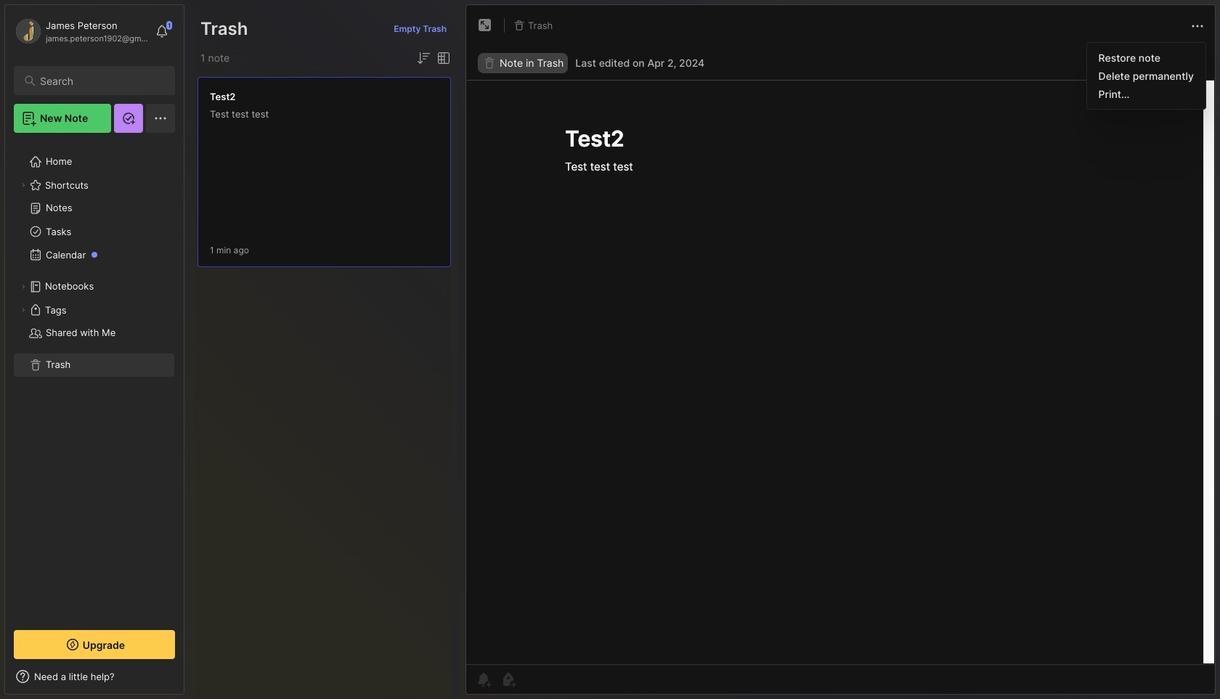 Task type: describe. For each thing, give the bounding box(es) containing it.
Account field
[[14, 17, 148, 46]]

main element
[[0, 0, 189, 700]]

none search field inside main element
[[40, 72, 162, 89]]

expand note image
[[477, 17, 494, 34]]

View options field
[[432, 49, 453, 67]]

Search text field
[[40, 74, 162, 88]]

more actions image
[[1189, 17, 1207, 35]]

dropdown list menu
[[1087, 49, 1206, 103]]



Task type: vqa. For each thing, say whether or not it's contained in the screenshot.
More actions FIELD
yes



Task type: locate. For each thing, give the bounding box(es) containing it.
tree
[[5, 142, 184, 618]]

add a reminder image
[[475, 671, 493, 689]]

tree inside main element
[[5, 142, 184, 618]]

add tag image
[[500, 671, 517, 689]]

click to collapse image
[[183, 673, 194, 690]]

Note Editor text field
[[466, 80, 1216, 665]]

Sort options field
[[415, 49, 432, 67]]

note window element
[[466, 4, 1216, 699]]

expand notebooks image
[[19, 283, 28, 291]]

More actions field
[[1189, 16, 1207, 35]]

expand tags image
[[19, 306, 28, 315]]

WHAT'S NEW field
[[5, 666, 184, 689]]

None search field
[[40, 72, 162, 89]]



